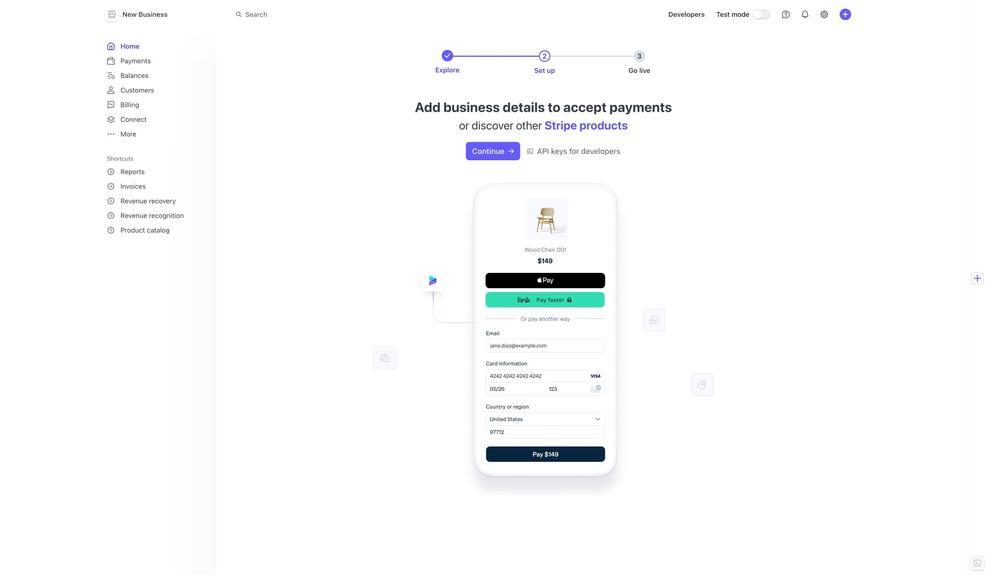 Task type: vqa. For each thing, say whether or not it's contained in the screenshot.
Home address
no



Task type: locate. For each thing, give the bounding box(es) containing it.
notifications image
[[801, 11, 809, 18]]

settings image
[[821, 11, 828, 18]]

core navigation links element
[[103, 38, 211, 142]]

shortcuts element
[[103, 152, 211, 238], [103, 164, 211, 238]]

None search field
[[230, 6, 501, 23]]

1 shortcuts element from the top
[[103, 152, 211, 238]]



Task type: describe. For each thing, give the bounding box(es) containing it.
help image
[[782, 11, 790, 18]]

svg image
[[508, 149, 514, 154]]

Search text field
[[230, 6, 501, 23]]

manage shortcuts image
[[200, 156, 206, 162]]

Test mode checkbox
[[753, 10, 770, 19]]

2 shortcuts element from the top
[[103, 164, 211, 238]]



